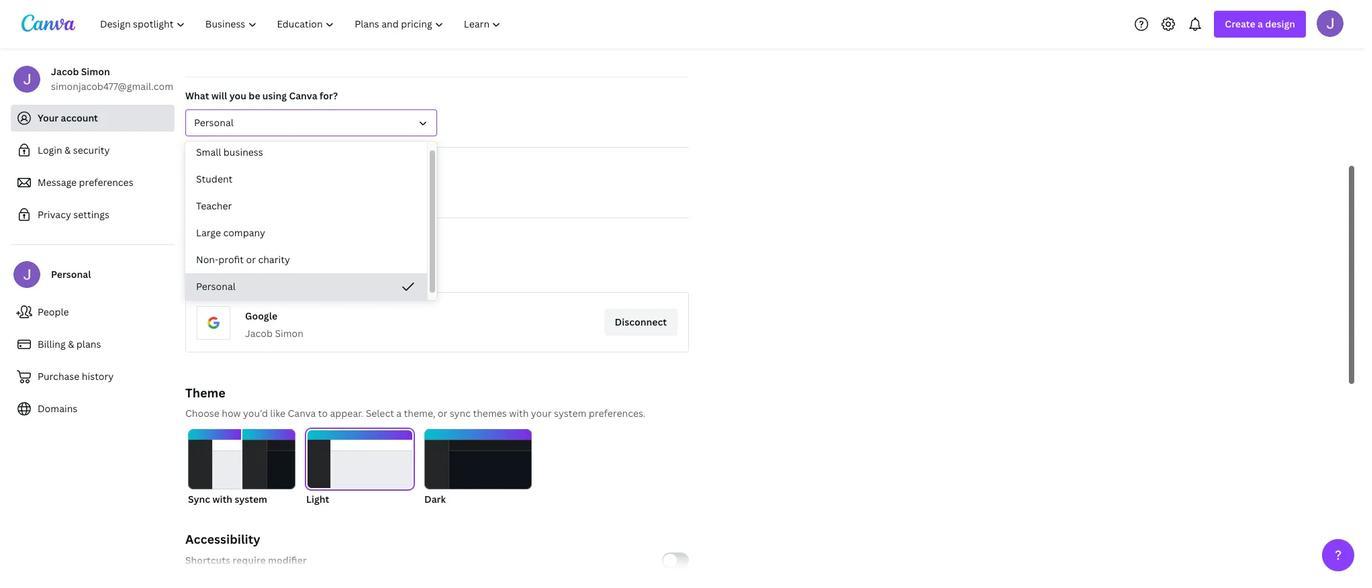 Task type: vqa. For each thing, say whether or not it's contained in the screenshot.
Timer button
no



Task type: locate. For each thing, give the bounding box(es) containing it.
personal up people
[[51, 268, 91, 281]]

0 vertical spatial you
[[230, 89, 247, 102]]

canva inside theme choose how you'd like canva to appear. select a theme, or sync themes with your system preferences.
[[288, 407, 316, 420]]

0 vertical spatial a
[[1258, 17, 1264, 30]]

shortcuts
[[185, 554, 230, 567]]

light
[[306, 493, 329, 506]]

accessibility
[[185, 531, 260, 547]]

to right in
[[323, 267, 332, 280]]

1 vertical spatial system
[[235, 493, 267, 506]]

billing & plans
[[38, 338, 101, 351]]

with left your at bottom
[[509, 407, 529, 420]]

what will you be using canva for?
[[185, 89, 338, 102]]

small
[[196, 146, 221, 159]]

with inside "button"
[[213, 493, 232, 506]]

&
[[65, 144, 71, 157], [68, 338, 74, 351]]

connected
[[185, 230, 236, 243]]

simon up simonjacob477@gmail.com
[[81, 65, 110, 78]]

jacob down google
[[245, 327, 273, 340]]

simon inside jacob simon simonjacob477@gmail.com
[[81, 65, 110, 78]]

& left plans in the left of the page
[[68, 338, 74, 351]]

edit button
[[635, 39, 689, 66]]

to
[[284, 267, 294, 280], [323, 267, 332, 280], [318, 407, 328, 420]]

2 vertical spatial canva
[[288, 407, 316, 420]]

with right sync
[[213, 493, 232, 506]]

in
[[312, 267, 321, 280]]

login & security
[[38, 144, 110, 157]]

with
[[509, 407, 529, 420], [213, 493, 232, 506]]

preferences
[[79, 176, 133, 189]]

small business option
[[185, 139, 427, 166]]

1 vertical spatial with
[[213, 493, 232, 506]]

0 horizontal spatial system
[[235, 493, 267, 506]]

1 vertical spatial or
[[438, 407, 448, 420]]

1 horizontal spatial a
[[1258, 17, 1264, 30]]

Personal button
[[185, 109, 437, 136]]

services that you use to log in to canva
[[185, 267, 363, 280]]

to inside theme choose how you'd like canva to appear. select a theme, or sync themes with your system preferences.
[[318, 407, 328, 420]]

canva for what
[[289, 89, 318, 102]]

you left be
[[230, 89, 247, 102]]

simon
[[81, 65, 110, 78], [275, 327, 304, 340]]

google
[[245, 310, 277, 322]]

system
[[554, 407, 587, 420], [235, 493, 267, 506]]

0 horizontal spatial simon
[[81, 65, 110, 78]]

large company
[[196, 226, 265, 239]]

theme
[[185, 385, 226, 401]]

a left the design
[[1258, 17, 1264, 30]]

appear.
[[330, 407, 364, 420]]

will
[[211, 89, 227, 102]]

canva for theme
[[288, 407, 316, 420]]

a inside theme choose how you'd like canva to appear. select a theme, or sync themes with your system preferences.
[[397, 407, 402, 420]]

1 vertical spatial simon
[[275, 327, 304, 340]]

simonjacob477@gmail.com
[[51, 80, 173, 93]]

list box containing small business
[[185, 139, 427, 300]]

your account
[[38, 112, 98, 124]]

canva right like
[[288, 407, 316, 420]]

Sync with system button
[[188, 429, 296, 507]]

large
[[196, 226, 221, 239]]

jacob up your account
[[51, 65, 79, 78]]

non-profit or charity option
[[185, 247, 427, 273]]

a inside create a design dropdown button
[[1258, 17, 1264, 30]]

1 vertical spatial &
[[68, 338, 74, 351]]

security
[[73, 144, 110, 157]]

0 horizontal spatial jacob
[[51, 65, 79, 78]]

a
[[1258, 17, 1264, 30], [397, 407, 402, 420]]

1 horizontal spatial jacob
[[245, 327, 273, 340]]

system right your at bottom
[[554, 407, 587, 420]]

& right login
[[65, 144, 71, 157]]

language
[[185, 160, 229, 173]]

or right profit
[[246, 253, 256, 266]]

personal down non- on the top left of page
[[196, 280, 236, 293]]

use
[[266, 267, 282, 280]]

teacher option
[[185, 193, 427, 220]]

select
[[366, 407, 394, 420]]

1 horizontal spatial with
[[509, 407, 529, 420]]

create
[[1226, 17, 1256, 30]]

how
[[222, 407, 241, 420]]

1 vertical spatial a
[[397, 407, 402, 420]]

jacob inside jacob simon simonjacob477@gmail.com
[[51, 65, 79, 78]]

system up accessibility
[[235, 493, 267, 506]]

canva right in
[[335, 267, 363, 280]]

1 vertical spatial canva
[[335, 267, 363, 280]]

1 horizontal spatial simon
[[275, 327, 304, 340]]

0 horizontal spatial a
[[397, 407, 402, 420]]

0 vertical spatial simon
[[81, 65, 110, 78]]

personal
[[194, 116, 234, 129], [51, 268, 91, 281], [196, 280, 236, 293]]

1 vertical spatial jacob
[[245, 327, 273, 340]]

1 horizontal spatial system
[[554, 407, 587, 420]]

disconnect
[[615, 316, 667, 328]]

0 vertical spatial &
[[65, 144, 71, 157]]

people link
[[11, 299, 175, 326]]

0 vertical spatial system
[[554, 407, 587, 420]]

company
[[223, 226, 265, 239]]

canva left for?
[[289, 89, 318, 102]]

0 horizontal spatial with
[[213, 493, 232, 506]]

0 vertical spatial with
[[509, 407, 529, 420]]

using
[[263, 89, 287, 102]]

1 vertical spatial you
[[247, 267, 264, 280]]

modifier
[[268, 554, 307, 567]]

disconnect button
[[604, 309, 678, 336]]

preferences.
[[589, 407, 646, 420]]

0 vertical spatial canva
[[289, 89, 318, 102]]

0 horizontal spatial or
[[246, 253, 256, 266]]

billing
[[38, 338, 66, 351]]

system inside the "sync with system" "button"
[[235, 493, 267, 506]]

message preferences
[[38, 176, 133, 189]]

1 horizontal spatial or
[[438, 407, 448, 420]]

simon down google
[[275, 327, 304, 340]]

choose
[[185, 407, 220, 420]]

message preferences link
[[11, 169, 175, 196]]

list box
[[185, 139, 427, 300]]

be
[[249, 89, 260, 102]]

charity
[[258, 253, 290, 266]]

purchase history
[[38, 370, 114, 383]]

sync
[[188, 493, 210, 506]]

0 vertical spatial jacob
[[51, 65, 79, 78]]

you left use
[[247, 267, 264, 280]]

teacher button
[[185, 193, 427, 220]]

or left sync
[[438, 407, 448, 420]]

jacob
[[51, 65, 79, 78], [245, 327, 273, 340]]

canva
[[289, 89, 318, 102], [335, 267, 363, 280], [288, 407, 316, 420]]

to left appear.
[[318, 407, 328, 420]]

for?
[[320, 89, 338, 102]]

or
[[246, 253, 256, 266], [438, 407, 448, 420]]

a right select
[[397, 407, 402, 420]]

jacob simon simonjacob477@gmail.com
[[51, 65, 173, 93]]

large company option
[[185, 220, 427, 247]]

privacy settings
[[38, 208, 109, 221]]

personal inside option
[[196, 280, 236, 293]]

privacy
[[38, 208, 71, 221]]

student
[[196, 173, 233, 185]]

you
[[230, 89, 247, 102], [247, 267, 264, 280]]

0 vertical spatial or
[[246, 253, 256, 266]]



Task type: describe. For each thing, give the bounding box(es) containing it.
& for billing
[[68, 338, 74, 351]]

shortcuts require modifier
[[185, 554, 307, 567]]

services
[[185, 267, 224, 280]]

you for will
[[230, 89, 247, 102]]

top level navigation element
[[91, 11, 513, 38]]

Light button
[[306, 429, 414, 507]]

login & security link
[[11, 137, 175, 164]]

personal down will
[[194, 116, 234, 129]]

design
[[1266, 17, 1296, 30]]

sync
[[450, 407, 471, 420]]

teacher
[[196, 200, 232, 212]]

student option
[[185, 166, 427, 193]]

people
[[38, 306, 69, 318]]

business
[[224, 146, 263, 159]]

student button
[[185, 166, 427, 193]]

billing & plans link
[[11, 331, 175, 358]]

plans
[[76, 338, 101, 351]]

personal button
[[185, 273, 427, 300]]

theme choose how you'd like canva to appear. select a theme, or sync themes with your system preferences.
[[185, 385, 646, 420]]

create a design button
[[1215, 11, 1307, 38]]

non-
[[196, 253, 219, 266]]

simon inside google jacob simon
[[275, 327, 304, 340]]

or inside non-profit or charity button
[[246, 253, 256, 266]]

connected social accounts
[[185, 230, 309, 243]]

small business
[[196, 146, 263, 159]]

jacob simon image
[[1317, 10, 1344, 37]]

purchase
[[38, 370, 80, 383]]

Dark button
[[425, 429, 532, 507]]

accounts
[[267, 230, 309, 243]]

domains
[[38, 402, 77, 415]]

google jacob simon
[[245, 310, 304, 340]]

or inside theme choose how you'd like canva to appear. select a theme, or sync themes with your system preferences.
[[438, 407, 448, 420]]

personal option
[[185, 273, 427, 300]]

sync with system
[[188, 493, 267, 506]]

privacy settings link
[[11, 202, 175, 228]]

with inside theme choose how you'd like canva to appear. select a theme, or sync themes with your system preferences.
[[509, 407, 529, 420]]

themes
[[473, 407, 507, 420]]

log
[[296, 267, 310, 280]]

large company button
[[185, 220, 427, 247]]

social
[[238, 230, 265, 243]]

login
[[38, 144, 62, 157]]

that
[[226, 267, 245, 280]]

settings
[[73, 208, 109, 221]]

to left 'log' in the left of the page
[[284, 267, 294, 280]]

history
[[82, 370, 114, 383]]

& for login
[[65, 144, 71, 157]]

you'd
[[243, 407, 268, 420]]

theme,
[[404, 407, 436, 420]]

edit
[[653, 46, 672, 58]]

non-profit or charity
[[196, 253, 290, 266]]

you for that
[[247, 267, 264, 280]]

non-profit or charity button
[[185, 247, 427, 273]]

your
[[38, 112, 59, 124]]

your account link
[[11, 105, 175, 132]]

dark
[[425, 493, 446, 506]]

like
[[270, 407, 286, 420]]

account
[[61, 112, 98, 124]]

what
[[185, 89, 209, 102]]

profit
[[219, 253, 244, 266]]

domains link
[[11, 396, 175, 423]]

small business button
[[185, 139, 427, 166]]

message
[[38, 176, 77, 189]]

system inside theme choose how you'd like canva to appear. select a theme, or sync themes with your system preferences.
[[554, 407, 587, 420]]

your
[[531, 407, 552, 420]]

jacob inside google jacob simon
[[245, 327, 273, 340]]

require
[[233, 554, 266, 567]]

purchase history link
[[11, 363, 175, 390]]

create a design
[[1226, 17, 1296, 30]]



